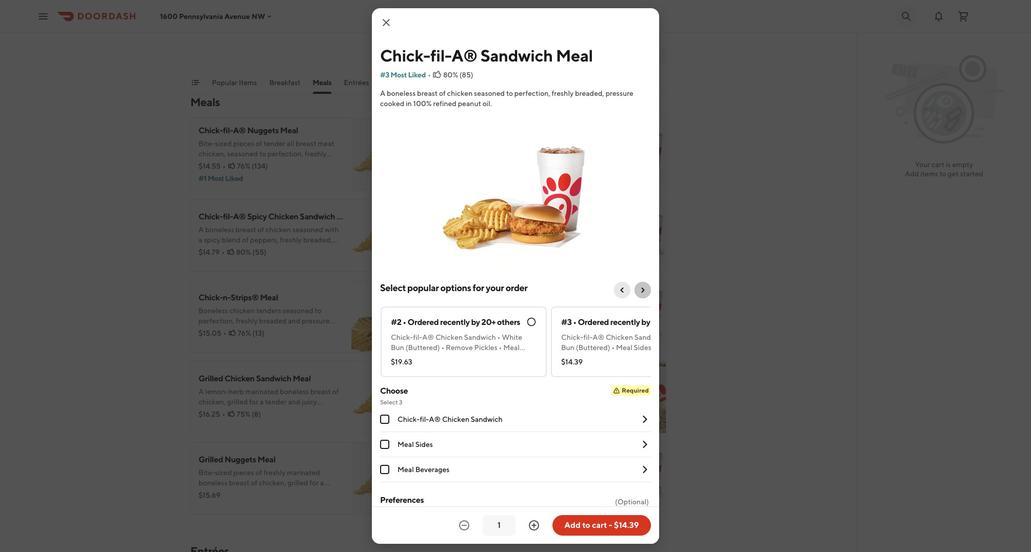 Task type: locate. For each thing, give the bounding box(es) containing it.
items
[[921, 170, 938, 178]]

#2
[[391, 318, 402, 327]]

most inside the "chick-fil-a® sandwich meal" dialog
[[391, 71, 407, 79]]

others up (38)
[[497, 318, 520, 327]]

1 horizontal spatial and
[[288, 317, 300, 325]]

80% for 80% (55)
[[236, 248, 251, 257]]

chick- up #2 • ordered recently by 20+ others
[[441, 293, 465, 303]]

add for chick-fil-a® cool wrap meal
[[640, 416, 654, 424]]

cup
[[460, 6, 475, 15]]

sides up meal beverages at the bottom of page
[[415, 441, 433, 449]]

ordered
[[408, 318, 439, 327], [578, 318, 609, 327]]

0 vertical spatial seasoned
[[474, 89, 505, 97]]

#3 for #3 • ordered recently by 20+ others
[[561, 318, 572, 327]]

liked right sides button
[[408, 71, 426, 79]]

a boneless breast of chicken seasoned to perfection, freshly breaded, pressure cooked in 100% refined peanut oil. inside the "chick-fil-a® sandwich meal" dialog
[[380, 89, 634, 108]]

club
[[498, 455, 516, 465]]

1 by from the left
[[471, 318, 480, 327]]

next image
[[639, 286, 647, 295]]

0 vertical spatial perfection,
[[515, 89, 550, 97]]

fil- down #1 most liked
[[223, 212, 233, 222]]

cart inside button
[[592, 521, 607, 531]]

add button for chick-fil-a® deluxe meal
[[634, 330, 660, 347]]

1 vertical spatial greek
[[293, 19, 313, 28]]

• for #2 • ordered recently by 20+ others
[[403, 318, 406, 327]]

freshly
[[552, 89, 574, 97], [478, 150, 500, 158], [236, 317, 258, 325]]

fil- up 80% (85)
[[431, 46, 452, 65]]

meal
[[556, 46, 593, 65], [280, 126, 298, 135], [337, 212, 355, 222], [557, 212, 575, 222], [260, 293, 278, 303], [516, 293, 535, 303], [293, 374, 311, 384], [530, 374, 548, 384], [398, 441, 414, 449], [258, 455, 276, 465], [517, 455, 535, 465], [398, 466, 414, 474]]

oil. inside chick-n-strips® meal boneless chicken tenders seasoned to perfection, freshly breaded and pressure cooked in 100% refined peanut oil.
[[301, 327, 311, 336]]

1 vertical spatial perfection,
[[441, 150, 477, 158]]

chick-fil-a® chicken sandwich
[[398, 416, 503, 424]]

0 vertical spatial refined
[[433, 100, 457, 108]]

0 horizontal spatial spicy
[[247, 212, 267, 222]]

0 horizontal spatial breaded,
[[501, 150, 531, 158]]

fil- for sandwich
[[431, 46, 452, 65]]

2 select from the top
[[380, 399, 398, 406]]

1 horizontal spatial by
[[642, 318, 650, 327]]

grilled chicken club meal
[[441, 455, 535, 465]]

$6.29
[[441, 42, 459, 50]]

$15.69
[[199, 492, 221, 500]]

chick- inside chick-n-strips® meal boneless chicken tenders seasoned to perfection, freshly breaded and pressure cooked in 100% refined peanut oil.
[[199, 293, 223, 303]]

1 vertical spatial in
[[466, 160, 472, 168]]

0 vertical spatial 80%
[[443, 71, 458, 79]]

sides
[[382, 79, 399, 87], [415, 441, 433, 449]]

breast
[[417, 89, 438, 97], [478, 140, 498, 148]]

2 vertical spatial pressure
[[302, 317, 330, 325]]

1 horizontal spatial chicken
[[447, 89, 473, 97]]

for
[[473, 283, 484, 293]]

0 horizontal spatial peanut
[[276, 327, 300, 336]]

a® right options
[[475, 293, 488, 303]]

chick- up #3 most liked at left top
[[380, 46, 431, 65]]

others
[[497, 318, 520, 327], [668, 318, 691, 327]]

most for #1
[[208, 174, 224, 183]]

chick- down 3
[[398, 416, 420, 424]]

a® left cool
[[475, 374, 488, 384]]

fil- up $14.55 •
[[223, 126, 233, 135]]

2 by from the left
[[642, 318, 650, 327]]

80% (55)
[[236, 248, 266, 257]]

0 horizontal spatial greek
[[199, 6, 221, 15]]

meals left entrées
[[313, 79, 332, 87]]

0 vertical spatial meals
[[313, 79, 332, 87]]

0 horizontal spatial seasoned
[[283, 307, 313, 315]]

pressure inside chick-n-strips® meal boneless chicken tenders seasoned to perfection, freshly breaded and pressure cooked in 100% refined peanut oil.
[[302, 317, 330, 325]]

berries
[[232, 30, 254, 38]]

chicken for spicy chicken sandwich deluxe meal
[[462, 212, 492, 222]]

add for grilled nuggets meal
[[398, 497, 412, 505]]

sides right entrées
[[382, 79, 399, 87]]

(optional)
[[615, 498, 649, 506]]

chicken inside the "chick-fil-a® sandwich meal" dialog
[[447, 89, 473, 97]]

chick-fil-a® sandwich meal
[[380, 46, 593, 65]]

0 horizontal spatial and
[[256, 30, 268, 38]]

your
[[915, 161, 930, 169]]

a boneless breast of chicken seasoned to perfection, freshly breaded, pressure cooked in 100% refined peanut oil.
[[380, 89, 634, 108], [441, 140, 574, 168]]

fil- left cool
[[465, 374, 475, 384]]

chicken for grilled chicken sandwich meal
[[225, 374, 255, 384]]

1 horizontal spatial breast
[[478, 140, 498, 148]]

1 vertical spatial beverages
[[415, 466, 450, 474]]

spicy up (55)
[[247, 212, 267, 222]]

0 vertical spatial chicken
[[447, 89, 473, 97]]

chick-fil-a® nuggets meal
[[199, 126, 298, 135]]

2 spicy from the left
[[441, 212, 460, 222]]

boneless
[[387, 89, 416, 97], [447, 140, 476, 148]]

to inside button
[[582, 521, 590, 531]]

1 horizontal spatial cooked
[[380, 100, 404, 108]]

(85)
[[460, 71, 473, 79]]

chick- up $18.95
[[441, 374, 465, 384]]

•
[[428, 71, 431, 79], [223, 162, 226, 170], [222, 248, 225, 257], [403, 318, 406, 327], [573, 318, 577, 327], [223, 329, 226, 338], [465, 329, 468, 338], [222, 410, 225, 419]]

0 horizontal spatial oil.
[[301, 327, 311, 336]]

76% for chick-fil-a® nuggets meal
[[237, 162, 250, 170]]

1 horizontal spatial seasoned
[[474, 89, 505, 97]]

chick-fil-a® deluxe meal image
[[594, 280, 667, 353]]

in inside the "chick-fil-a® sandwich meal" dialog
[[406, 100, 412, 108]]

in
[[406, 100, 412, 108], [466, 160, 472, 168], [224, 327, 230, 336]]

1 vertical spatial and
[[288, 317, 300, 325]]

select
[[380, 283, 406, 293], [380, 399, 398, 406]]

chick-n-strips® meal image
[[351, 280, 424, 353]]

of inside the "chick-fil-a® sandwich meal" dialog
[[439, 89, 446, 97]]

2 others from the left
[[668, 318, 691, 327]]

and right breaded
[[288, 317, 300, 325]]

0 horizontal spatial by
[[471, 318, 480, 327]]

and for meal
[[288, 317, 300, 325]]

1 20+ from the left
[[482, 318, 496, 327]]

• for #3 • ordered recently by 20+ others
[[573, 318, 577, 327]]

1 vertical spatial of
[[439, 89, 446, 97]]

1 horizontal spatial sides
[[415, 441, 433, 449]]

your inside the greek yogurt parfait creamy, organic vanilla bean greek yogurt with fresh berries and your choice of toppings.
[[270, 30, 284, 38]]

vanilla
[[253, 19, 274, 28]]

80%
[[443, 71, 458, 79], [236, 248, 251, 257]]

$15.85
[[441, 248, 463, 257]]

select left 3
[[380, 399, 398, 406]]

add for greek yogurt parfait
[[398, 47, 412, 55]]

by for #3 • ordered recently by 20+ others
[[642, 318, 650, 327]]

• for $15.45 •
[[465, 329, 468, 338]]

previous image
[[618, 286, 627, 295]]

liked inside the "chick-fil-a® sandwich meal" dialog
[[408, 71, 426, 79]]

0 vertical spatial deluxe
[[530, 212, 556, 222]]

1 vertical spatial your
[[486, 283, 504, 293]]

breaded
[[259, 317, 287, 325]]

chick- up $14.55
[[199, 126, 223, 135]]

0 vertical spatial beverages
[[411, 79, 446, 87]]

2 recently from the left
[[611, 318, 640, 327]]

close chick-fil-a® sandwich meal image
[[380, 16, 393, 29]]

liked
[[408, 71, 426, 79], [225, 174, 243, 183]]

fil- up #2 • ordered recently by 20+ others
[[465, 293, 475, 303]]

chick-fil-a® nuggets meal image
[[351, 118, 424, 191]]

a® up 76% (134)
[[233, 126, 246, 135]]

84% (38)
[[479, 329, 508, 338]]

cooked inside the "chick-fil-a® sandwich meal" dialog
[[380, 100, 404, 108]]

fil- up the meal sides
[[420, 416, 429, 424]]

cooked inside chick-n-strips® meal boneless chicken tenders seasoned to perfection, freshly breaded and pressure cooked in 100% refined peanut oil.
[[199, 327, 223, 336]]

liked for #1 most liked
[[225, 174, 243, 183]]

1 horizontal spatial refined
[[433, 100, 457, 108]]

2 vertical spatial refined
[[252, 327, 275, 336]]

0 horizontal spatial 20+
[[482, 318, 496, 327]]

refined inside chick-n-strips® meal boneless chicken tenders seasoned to perfection, freshly breaded and pressure cooked in 100% refined peanut oil.
[[252, 327, 275, 336]]

breakfast button
[[269, 77, 300, 94]]

1 horizontal spatial #3
[[561, 318, 572, 327]]

grilled up meal beverages at the bottom of page
[[441, 455, 465, 465]]

1 vertical spatial most
[[208, 174, 224, 183]]

your
[[270, 30, 284, 38], [486, 283, 504, 293]]

1 horizontal spatial 20+
[[652, 318, 666, 327]]

0 horizontal spatial 100%
[[232, 327, 250, 336]]

and down the vanilla
[[256, 30, 268, 38]]

liked down 76% (134)
[[225, 174, 243, 183]]

sides inside the choose group
[[415, 441, 433, 449]]

2 20+ from the left
[[652, 318, 666, 327]]

0 horizontal spatial #3
[[380, 71, 389, 79]]

pressure
[[606, 89, 634, 97], [532, 150, 560, 158], [302, 317, 330, 325]]

1 horizontal spatial your
[[486, 283, 504, 293]]

a® up the 80% (55)
[[233, 212, 246, 222]]

ordered for #3
[[578, 318, 609, 327]]

1 vertical spatial 100%
[[474, 160, 492, 168]]

20+ for #3 • ordered recently by 20+ others
[[652, 318, 666, 327]]

0 vertical spatial a
[[380, 89, 385, 97]]

nuggets down 75%
[[225, 455, 256, 465]]

(38)
[[495, 329, 508, 338]]

a® up the meal sides
[[429, 416, 441, 424]]

others right chick-fil-a® deluxe meal image
[[668, 318, 691, 327]]

to inside chick-n-strips® meal boneless chicken tenders seasoned to perfection, freshly breaded and pressure cooked in 100% refined peanut oil.
[[315, 307, 322, 315]]

most for #3
[[391, 71, 407, 79]]

add
[[398, 47, 412, 55], [905, 170, 919, 178], [398, 335, 412, 343], [640, 335, 654, 343], [398, 416, 412, 424], [640, 416, 654, 424], [398, 497, 412, 505], [640, 497, 654, 505], [565, 521, 581, 531]]

chick- up boneless
[[199, 293, 223, 303]]

increase quantity by 1 image
[[528, 520, 540, 532]]

0 vertical spatial peanut
[[458, 100, 481, 108]]

1 horizontal spatial peanut
[[458, 100, 481, 108]]

2 ordered from the left
[[578, 318, 609, 327]]

1 horizontal spatial liked
[[408, 71, 426, 79]]

1 vertical spatial #3
[[561, 318, 572, 327]]

1 vertical spatial liked
[[225, 174, 243, 183]]

$14.79
[[199, 248, 220, 257]]

most left beverages button
[[391, 71, 407, 79]]

0 vertical spatial most
[[391, 71, 407, 79]]

meals down popular
[[190, 95, 220, 109]]

2 horizontal spatial of
[[500, 140, 506, 148]]

add to cart - $14.39
[[565, 521, 639, 531]]

2 vertical spatial perfection,
[[199, 317, 234, 325]]

deluxe for sandwich
[[530, 212, 556, 222]]

choose
[[380, 386, 408, 396]]

1 horizontal spatial $14.39
[[614, 521, 639, 531]]

greek
[[199, 6, 221, 15], [293, 19, 313, 28]]

2 vertical spatial seasoned
[[283, 307, 313, 315]]

grilled up $15.69 on the left of page
[[199, 455, 223, 465]]

2 vertical spatial freshly
[[236, 317, 258, 325]]

recently down previous image at the bottom right of page
[[611, 318, 640, 327]]

seasoned inside chick-n-strips® meal boneless chicken tenders seasoned to perfection, freshly breaded and pressure cooked in 100% refined peanut oil.
[[283, 307, 313, 315]]

20+
[[482, 318, 496, 327], [652, 318, 666, 327]]

fruit cup image
[[594, 0, 667, 66]]

spicy up $15.85
[[441, 212, 460, 222]]

freshly inside the "chick-fil-a® sandwich meal" dialog
[[552, 89, 574, 97]]

fresh
[[214, 30, 231, 38]]

select left the popular
[[380, 283, 406, 293]]

0 horizontal spatial in
[[224, 327, 230, 336]]

and for creamy,
[[256, 30, 268, 38]]

popular
[[407, 283, 439, 293]]

and inside the greek yogurt parfait creamy, organic vanilla bean greek yogurt with fresh berries and your choice of toppings.
[[256, 30, 268, 38]]

of
[[309, 30, 315, 38], [439, 89, 446, 97], [500, 140, 506, 148]]

to inside your cart is empty add items to get started
[[940, 170, 947, 178]]

a® inside the choose group
[[429, 416, 441, 424]]

chick-
[[380, 46, 431, 65], [199, 126, 223, 135], [199, 212, 223, 222], [199, 293, 223, 303], [441, 293, 465, 303], [441, 374, 465, 384], [398, 416, 420, 424]]

add button
[[392, 43, 418, 60], [392, 330, 418, 347], [634, 330, 660, 347], [392, 412, 418, 428], [634, 412, 660, 428], [392, 493, 418, 509], [634, 493, 660, 509]]

chicken inside the choose group
[[442, 416, 469, 424]]

1 horizontal spatial breaded,
[[575, 89, 604, 97]]

1 horizontal spatial oil.
[[483, 100, 492, 108]]

$16.25 •
[[199, 410, 225, 419]]

0 horizontal spatial chicken
[[229, 307, 255, 315]]

80% (85)
[[443, 71, 473, 79]]

peanut
[[458, 100, 481, 108], [519, 160, 542, 168], [276, 327, 300, 336]]

2 horizontal spatial 100%
[[474, 160, 492, 168]]

0 horizontal spatial sides
[[382, 79, 399, 87]]

and inside chick-n-strips® meal boneless chicken tenders seasoned to perfection, freshly breaded and pressure cooked in 100% refined peanut oil.
[[288, 317, 300, 325]]

0 vertical spatial boneless
[[387, 89, 416, 97]]

1 horizontal spatial most
[[391, 71, 407, 79]]

1 horizontal spatial a
[[441, 140, 446, 148]]

• for $14.55 •
[[223, 162, 226, 170]]

beverages right sides button
[[411, 79, 446, 87]]

1 horizontal spatial meals
[[313, 79, 332, 87]]

1 vertical spatial seasoned
[[535, 140, 566, 148]]

80% for 80% (85)
[[443, 71, 458, 79]]

a® for sandwich
[[452, 46, 477, 65]]

0 vertical spatial freshly
[[552, 89, 574, 97]]

1 vertical spatial meals
[[190, 95, 220, 109]]

80% inside the "chick-fil-a® sandwich meal" dialog
[[443, 71, 458, 79]]

1 horizontal spatial 100%
[[413, 100, 432, 108]]

0 horizontal spatial perfection,
[[199, 317, 234, 325]]

0 horizontal spatial others
[[497, 318, 520, 327]]

76% for chick-n-strips® meal
[[238, 329, 251, 338]]

80% left '(85)' on the left
[[443, 71, 458, 79]]

1 ordered from the left
[[408, 318, 439, 327]]

by up 84%
[[471, 318, 480, 327]]

1 vertical spatial boneless
[[447, 140, 476, 148]]

grilled for grilled chicken sandwich meal
[[199, 374, 223, 384]]

Current quantity is 1 number field
[[489, 520, 510, 532]]

2 horizontal spatial pressure
[[606, 89, 634, 97]]

$15.05
[[199, 329, 221, 338]]

recently up '$15.45 •'
[[440, 318, 470, 327]]

grilled for grilled chicken club meal
[[441, 455, 465, 465]]

1 horizontal spatial pressure
[[532, 150, 560, 158]]

add for chick-fil-a® deluxe meal
[[640, 335, 654, 343]]

cart
[[932, 161, 945, 169], [592, 521, 607, 531]]

sides button
[[382, 77, 399, 94]]

1 horizontal spatial others
[[668, 318, 691, 327]]

greek up "choice"
[[293, 19, 313, 28]]

chick- up "$14.79 •"
[[199, 212, 223, 222]]

decrease quantity by 1 image
[[458, 520, 471, 532]]

by
[[471, 318, 480, 327], [642, 318, 650, 327]]

add for grilled chicken club meal
[[640, 497, 654, 505]]

your right for
[[486, 283, 504, 293]]

grilled chicken sandwich meal image
[[351, 361, 424, 434]]

$14.39
[[561, 358, 583, 366], [614, 521, 639, 531]]

2 horizontal spatial in
[[466, 160, 472, 168]]

1 vertical spatial 76%
[[238, 329, 251, 338]]

1 vertical spatial sides
[[415, 441, 433, 449]]

a® up '(85)' on the left
[[452, 46, 477, 65]]

1 vertical spatial a
[[441, 140, 446, 148]]

chick- for chick-fil-a® cool wrap meal
[[441, 374, 465, 384]]

2 horizontal spatial peanut
[[519, 160, 542, 168]]

2 vertical spatial peanut
[[276, 327, 300, 336]]

chick- for chick-n-strips® meal boneless chicken tenders seasoned to perfection, freshly breaded and pressure cooked in 100% refined peanut oil.
[[199, 293, 223, 303]]

your down the bean
[[270, 30, 284, 38]]

bean
[[275, 19, 291, 28]]

add button for grilled chicken club meal
[[634, 493, 660, 509]]

2 vertical spatial chicken
[[229, 307, 255, 315]]

fil- inside the choose group
[[420, 416, 429, 424]]

in inside chick-n-strips® meal boneless chicken tenders seasoned to perfection, freshly breaded and pressure cooked in 100% refined peanut oil.
[[224, 327, 230, 336]]

add button for chick-n-strips® meal
[[392, 330, 418, 347]]

2 horizontal spatial perfection,
[[515, 89, 550, 97]]

greek up creamy,
[[199, 6, 221, 15]]

recently
[[440, 318, 470, 327], [611, 318, 640, 327]]

chick-fil-a® cool wrap meal image
[[594, 361, 667, 434]]

0 horizontal spatial cart
[[592, 521, 607, 531]]

fil- for deluxe
[[465, 293, 475, 303]]

1 vertical spatial refined
[[494, 160, 517, 168]]

breaded,
[[575, 89, 604, 97], [501, 150, 531, 158]]

grilled up $16.25 •
[[199, 374, 223, 384]]

chick- inside the choose group
[[398, 416, 420, 424]]

a
[[380, 89, 385, 97], [441, 140, 446, 148]]

get
[[948, 170, 959, 178]]

80% left (55)
[[236, 248, 251, 257]]

0 horizontal spatial 80%
[[236, 248, 251, 257]]

1 vertical spatial select
[[380, 399, 398, 406]]

by down next icon
[[642, 318, 650, 327]]

2 vertical spatial cooked
[[199, 327, 223, 336]]

• for $15.05 •
[[223, 329, 226, 338]]

100% inside the "chick-fil-a® sandwich meal" dialog
[[413, 100, 432, 108]]

chicken inside chick-n-strips® meal boneless chicken tenders seasoned to perfection, freshly breaded and pressure cooked in 100% refined peanut oil.
[[229, 307, 255, 315]]

1 vertical spatial nuggets
[[225, 455, 256, 465]]

organic
[[227, 19, 251, 28]]

2 horizontal spatial refined
[[494, 160, 517, 168]]

1 select from the top
[[380, 283, 406, 293]]

1 horizontal spatial spicy
[[441, 212, 460, 222]]

chicken
[[268, 212, 298, 222], [462, 212, 492, 222], [225, 374, 255, 384], [442, 416, 469, 424], [467, 455, 497, 465]]

1 vertical spatial oil.
[[543, 160, 553, 168]]

salads
[[458, 79, 479, 87]]

0 vertical spatial and
[[256, 30, 268, 38]]

0 horizontal spatial pressure
[[302, 317, 330, 325]]

0 vertical spatial breast
[[417, 89, 438, 97]]

beverages down the meal sides
[[415, 466, 450, 474]]

freshly inside chick-n-strips® meal boneless chicken tenders seasoned to perfection, freshly breaded and pressure cooked in 100% refined peanut oil.
[[236, 317, 258, 325]]

nuggets up the (134)
[[247, 126, 279, 135]]

cart left -
[[592, 521, 607, 531]]

1600 pennsylvania avenue nw
[[160, 12, 265, 20]]

seasoned
[[474, 89, 505, 97], [535, 140, 566, 148], [283, 307, 313, 315]]

choose group
[[380, 386, 651, 483]]

1 horizontal spatial 80%
[[443, 71, 458, 79]]

1 recently from the left
[[440, 318, 470, 327]]

cart left is
[[932, 161, 945, 169]]

grilled
[[199, 374, 223, 384], [199, 455, 223, 465], [441, 455, 465, 465]]

nuggets
[[247, 126, 279, 135], [225, 455, 256, 465]]

76% left (13)
[[238, 329, 251, 338]]

1 others from the left
[[497, 318, 520, 327]]

grilled for grilled nuggets meal
[[199, 455, 223, 465]]

most down $14.55 •
[[208, 174, 224, 183]]

76% left the (134)
[[237, 162, 250, 170]]

oil. inside the "chick-fil-a® sandwich meal" dialog
[[483, 100, 492, 108]]

0 vertical spatial oil.
[[483, 100, 492, 108]]



Task type: vqa. For each thing, say whether or not it's contained in the screenshot.
the left perfection,
yes



Task type: describe. For each thing, give the bounding box(es) containing it.
spicy chicken sandwich deluxe meal
[[441, 212, 575, 222]]

meal beverages
[[398, 466, 450, 474]]

chick-fil-a® spicy chicken sandwich meal image
[[351, 199, 424, 272]]

#3 most liked
[[380, 71, 426, 79]]

fil- for spicy
[[223, 212, 233, 222]]

100% inside chick-n-strips® meal boneless chicken tenders seasoned to perfection, freshly breaded and pressure cooked in 100% refined peanut oil.
[[232, 327, 250, 336]]

#1
[[199, 174, 207, 183]]

of inside the greek yogurt parfait creamy, organic vanilla bean greek yogurt with fresh berries and your choice of toppings.
[[309, 30, 315, 38]]

chick-fil-a® sandwich meal dialog
[[372, 8, 717, 547]]

meal inside chick-n-strips® meal boneless chicken tenders seasoned to perfection, freshly breaded and pressure cooked in 100% refined peanut oil.
[[260, 293, 278, 303]]

wrap
[[508, 374, 528, 384]]

breaded, inside the "chick-fil-a® sandwich meal" dialog
[[575, 89, 604, 97]]

• for $16.25 •
[[222, 410, 225, 419]]

0 vertical spatial sides
[[382, 79, 399, 87]]

by for #2 • ordered recently by 20+ others
[[471, 318, 480, 327]]

0 vertical spatial nuggets
[[247, 126, 279, 135]]

#2 • ordered recently by 20+ others
[[391, 318, 520, 327]]

1 horizontal spatial boneless
[[447, 140, 476, 148]]

boneless
[[199, 307, 228, 315]]

0 horizontal spatial meals
[[190, 95, 220, 109]]

spicy chicken sandwich deluxe meal image
[[594, 199, 667, 272]]

a® for chicken
[[429, 416, 441, 424]]

76% (134)
[[237, 162, 268, 170]]

breast inside the "chick-fil-a® sandwich meal" dialog
[[417, 89, 438, 97]]

grilled nuggets meal
[[199, 455, 276, 465]]

refined inside the "chick-fil-a® sandwich meal" dialog
[[433, 100, 457, 108]]

recently for #3
[[611, 318, 640, 327]]

popular items
[[212, 79, 257, 87]]

fil- for chicken
[[420, 416, 429, 424]]

$14.39 inside button
[[614, 521, 639, 531]]

greek yogurt parfait creamy, organic vanilla bean greek yogurt with fresh berries and your choice of toppings.
[[199, 6, 336, 48]]

1 vertical spatial breast
[[478, 140, 498, 148]]

parfait
[[248, 6, 273, 15]]

popular
[[212, 79, 237, 87]]

0 items, open order cart image
[[957, 10, 970, 22]]

chick-fil-a® spicy chicken sandwich meal
[[199, 212, 355, 222]]

deluxe for a®
[[489, 293, 515, 303]]

add button for grilled chicken sandwich meal
[[392, 412, 418, 428]]

grilled chicken sandwich meal
[[199, 374, 311, 384]]

preferences
[[380, 496, 424, 505]]

toppings.
[[199, 40, 229, 48]]

n-
[[223, 293, 231, 303]]

select inside choose select 3
[[380, 399, 398, 406]]

perfection, inside the "chick-fil-a® sandwich meal" dialog
[[515, 89, 550, 97]]

add button for chick-fil-a® cool wrap meal
[[634, 412, 660, 428]]

a® for spicy
[[233, 212, 246, 222]]

add button for greek yogurt parfait
[[392, 43, 418, 60]]

entrées button
[[344, 77, 369, 94]]

choice
[[286, 30, 307, 38]]

$15.45
[[441, 329, 463, 338]]

chick- for chick-fil-a® chicken sandwich
[[398, 416, 420, 424]]

1 horizontal spatial perfection,
[[441, 150, 477, 158]]

(134)
[[252, 162, 268, 170]]

yogurt
[[222, 6, 247, 15]]

76% (13)
[[238, 329, 264, 338]]

fil- for cool
[[465, 374, 475, 384]]

required
[[622, 387, 649, 395]]

recently for #2
[[440, 318, 470, 327]]

$15.05 •
[[199, 329, 226, 338]]

Meal Sides checkbox
[[380, 440, 389, 449]]

$14.79 •
[[199, 248, 225, 257]]

sandwich inside the choose group
[[471, 416, 503, 424]]

seasoned inside the "chick-fil-a® sandwich meal" dialog
[[474, 89, 505, 97]]

a inside dialog
[[380, 89, 385, 97]]

grilled chicken club meal image
[[594, 442, 667, 515]]

pressure inside the "chick-fil-a® sandwich meal" dialog
[[606, 89, 634, 97]]

meal sides
[[398, 441, 433, 449]]

others for #3 • ordered recently by 20+ others
[[668, 318, 691, 327]]

1 vertical spatial cooked
[[441, 160, 465, 168]]

chick-n-strips® meal boneless chicken tenders seasoned to perfection, freshly breaded and pressure cooked in 100% refined peanut oil.
[[199, 293, 330, 336]]

fruit cup
[[441, 6, 475, 15]]

$14.55
[[199, 162, 221, 170]]

creamy,
[[199, 19, 225, 28]]

0 vertical spatial $14.39
[[561, 358, 583, 366]]

empty
[[952, 161, 973, 169]]

your inside the "chick-fil-a® sandwich meal" dialog
[[486, 283, 504, 293]]

tenders
[[256, 307, 281, 315]]

cart inside your cart is empty add items to get started
[[932, 161, 945, 169]]

$19.63
[[391, 358, 412, 366]]

breakfast
[[269, 79, 300, 87]]

chick- for chick-fil-a® deluxe meal
[[441, 293, 465, 303]]

75%
[[237, 410, 250, 419]]

chick- for chick-fil-a® sandwich meal
[[380, 46, 431, 65]]

$16.25
[[199, 410, 220, 419]]

choose select 3
[[380, 386, 408, 406]]

beverages inside the choose group
[[415, 466, 450, 474]]

peanut inside the "chick-fil-a® sandwich meal" dialog
[[458, 100, 481, 108]]

a® for cool
[[475, 374, 488, 384]]

Item Search search field
[[519, 49, 658, 61]]

salads button
[[458, 77, 479, 94]]

1 horizontal spatial greek
[[293, 19, 313, 28]]

0 vertical spatial greek
[[199, 6, 221, 15]]

nw
[[252, 12, 265, 20]]

perfection, inside chick-n-strips® meal boneless chicken tenders seasoned to perfection, freshly breaded and pressure cooked in 100% refined peanut oil.
[[199, 317, 234, 325]]

Meal Beverages checkbox
[[380, 465, 389, 475]]

yogurt
[[314, 19, 336, 28]]

20+ for #2 • ordered recently by 20+ others
[[482, 318, 496, 327]]

1 spicy from the left
[[247, 212, 267, 222]]

select popular options for your order
[[380, 283, 528, 293]]

• for $14.79 •
[[222, 248, 225, 257]]

2 horizontal spatial chicken
[[508, 140, 533, 148]]

open menu image
[[37, 10, 49, 22]]

add button for grilled nuggets meal
[[392, 493, 418, 509]]

liked for #3 most liked
[[408, 71, 426, 79]]

a® for deluxe
[[475, 293, 488, 303]]

ordered for #2
[[408, 318, 439, 327]]

a® for nuggets
[[233, 126, 246, 135]]

others for #2 • ordered recently by 20+ others
[[497, 318, 520, 327]]

84%
[[479, 329, 493, 338]]

$15.45 •
[[441, 329, 468, 338]]

-
[[609, 521, 612, 531]]

peanut inside chick-n-strips® meal boneless chicken tenders seasoned to perfection, freshly breaded and pressure cooked in 100% refined peanut oil.
[[276, 327, 300, 336]]

grilled nuggets meal image
[[351, 442, 424, 515]]

2 vertical spatial of
[[500, 140, 506, 148]]

add to cart - $14.39 button
[[553, 516, 651, 536]]

#3 for #3 most liked
[[380, 71, 389, 79]]

(13)
[[253, 329, 264, 338]]

options
[[441, 283, 471, 293]]

boneless inside the "chick-fil-a® sandwich meal" dialog
[[387, 89, 416, 97]]

chick-fil-a® cool wrap meal
[[441, 374, 548, 384]]

75% (8)
[[237, 410, 261, 419]]

add for grilled chicken sandwich meal
[[398, 416, 412, 424]]

1 vertical spatial breaded,
[[501, 150, 531, 158]]

with
[[199, 30, 213, 38]]

Chick-fil-A® Chicken Sandwich checkbox
[[380, 415, 389, 424]]

entrées
[[344, 79, 369, 87]]

$18.95
[[441, 410, 463, 419]]

1600
[[160, 12, 178, 20]]

chick- for chick-fil-a® nuggets meal
[[199, 126, 223, 135]]

started
[[960, 170, 984, 178]]

3
[[399, 399, 403, 406]]

pennsylvania
[[179, 12, 223, 20]]

1 vertical spatial freshly
[[478, 150, 500, 158]]

order
[[506, 283, 528, 293]]

chick-fil-a® deluxe meal
[[441, 293, 535, 303]]

fil- for nuggets
[[223, 126, 233, 135]]

notification bell image
[[933, 10, 945, 22]]

fruit
[[441, 6, 458, 15]]

items
[[239, 79, 257, 87]]

1 vertical spatial a boneless breast of chicken seasoned to perfection, freshly breaded, pressure cooked in 100% refined peanut oil.
[[441, 140, 574, 168]]

strips®
[[231, 293, 259, 303]]

chick-fil-a® sandwich meal image
[[594, 118, 667, 191]]

chicken for grilled chicken club meal
[[467, 455, 497, 465]]

1600 pennsylvania avenue nw button
[[160, 12, 273, 20]]

greek yogurt parfait image
[[351, 0, 424, 66]]

chick- for chick-fil-a® spicy chicken sandwich meal
[[199, 212, 223, 222]]

#3 • ordered recently by 20+ others
[[561, 318, 691, 327]]

avenue
[[225, 12, 250, 20]]

add inside your cart is empty add items to get started
[[905, 170, 919, 178]]

popular items button
[[212, 77, 257, 94]]

is
[[946, 161, 951, 169]]

your cart is empty add items to get started
[[905, 161, 984, 178]]

(8)
[[252, 410, 261, 419]]

add inside button
[[565, 521, 581, 531]]

add for chick-n-strips® meal
[[398, 335, 412, 343]]

(55)
[[253, 248, 266, 257]]



